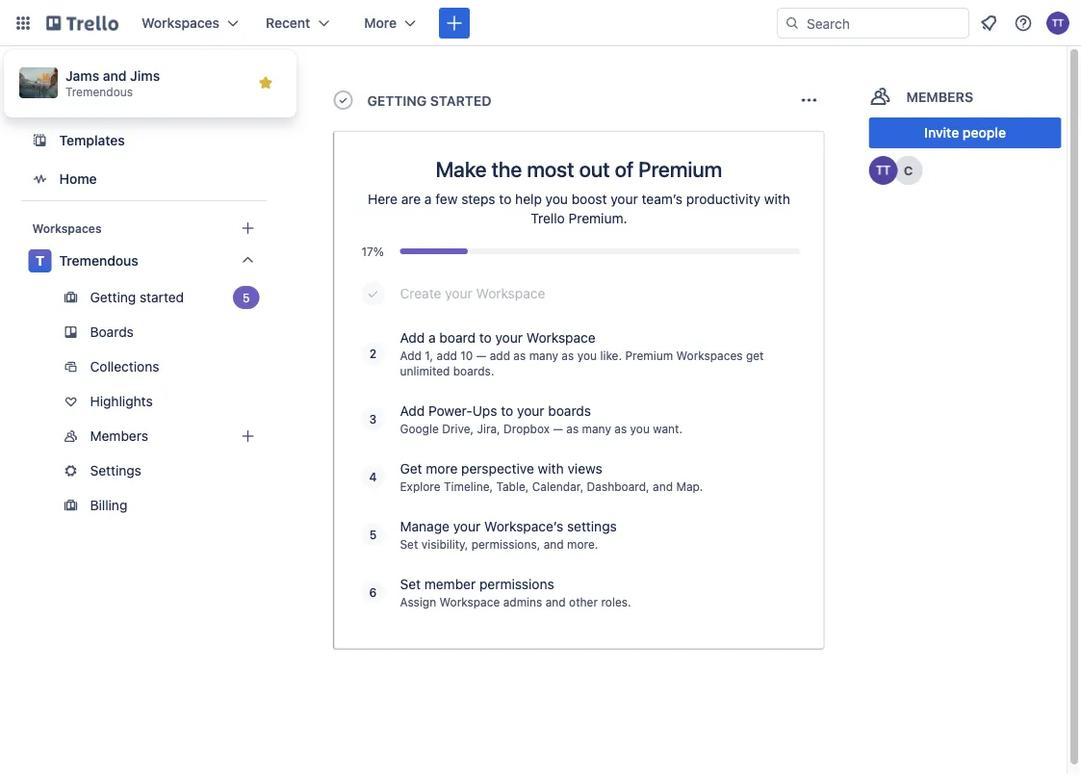 Task type: vqa. For each thing, say whether or not it's contained in the screenshot.


Task type: locate. For each thing, give the bounding box(es) containing it.
create a workspace image
[[236, 217, 259, 240]]

and inside jams and jims tremendous
[[103, 68, 127, 84]]

2 set from the top
[[400, 576, 421, 592]]

0 vertical spatial a
[[425, 191, 432, 207]]

with inside get more perspective with views explore timeline, table, calendar, dashboard, and map.
[[538, 461, 564, 477]]

highlights link
[[21, 386, 267, 417]]

premium.
[[569, 210, 627, 226]]

1 vertical spatial add
[[400, 349, 422, 362]]

of
[[615, 156, 634, 181]]

0 vertical spatial add
[[400, 330, 425, 346]]

2 boards link from the top
[[21, 317, 267, 348]]

workspaces left get
[[676, 349, 743, 362]]

2 add from the top
[[400, 349, 422, 362]]

terry turtle (terryturtle) image right open information menu image
[[1047, 12, 1070, 35]]

0 vertical spatial boards
[[59, 94, 104, 110]]

a inside here are a few steps to help you boost your team's productivity with trello premium.
[[425, 191, 432, 207]]

with up calendar,
[[538, 461, 564, 477]]

your
[[611, 191, 638, 207], [445, 285, 472, 301], [495, 330, 523, 346], [517, 403, 544, 419], [453, 518, 481, 534]]

terry turtle (terryturtle) image left c
[[869, 156, 898, 185]]

collections link
[[21, 351, 267, 382]]

to left "help"
[[499, 191, 512, 207]]

you up trello
[[546, 191, 568, 207]]

1 horizontal spatial many
[[582, 422, 611, 435]]

— right 10 at top
[[476, 349, 486, 362]]

terry turtle (terryturtle) image
[[1047, 12, 1070, 35], [869, 156, 898, 185]]

tremendous
[[65, 85, 133, 98], [59, 253, 138, 269]]

to right board
[[479, 330, 492, 346]]

2 vertical spatial workspace
[[440, 595, 500, 608]]

started
[[430, 93, 491, 109]]

with
[[764, 191, 790, 207], [538, 461, 564, 477]]

other
[[569, 595, 598, 608]]

1 set from the top
[[400, 537, 418, 551]]

your down of
[[611, 191, 638, 207]]

1 add from the top
[[400, 330, 425, 346]]

chestercheeetah (chestercheeetah) image
[[894, 156, 923, 185]]

roles.
[[601, 595, 631, 608]]

5
[[243, 291, 250, 304], [369, 528, 377, 541]]

— inside 'add a board to your workspace add 1, add 10 — add as many as you like. premium workspaces get unlimited boards.'
[[476, 349, 486, 362]]

2 horizontal spatial you
[[630, 422, 650, 435]]

workspaces up 'jims'
[[142, 15, 220, 31]]

your right board
[[495, 330, 523, 346]]

create
[[400, 285, 441, 301]]

premium up team's at top right
[[639, 156, 722, 181]]

board
[[439, 330, 476, 346]]

1 horizontal spatial with
[[764, 191, 790, 207]]

to right ups
[[501, 403, 513, 419]]

2 vertical spatial to
[[501, 403, 513, 419]]

team's
[[642, 191, 683, 207]]

0 horizontal spatial add
[[437, 349, 457, 362]]

boards link down 'jims'
[[21, 85, 267, 119]]

a up 1,
[[428, 330, 436, 346]]

invite people button
[[869, 117, 1061, 148]]

— down boards
[[553, 422, 563, 435]]

0 vertical spatial terry turtle (terryturtle) image
[[1047, 12, 1070, 35]]

collections
[[90, 359, 159, 375]]

home image
[[28, 168, 52, 191]]

1 vertical spatial workspace
[[526, 330, 596, 346]]

add right 1,
[[437, 349, 457, 362]]

getting started
[[90, 289, 184, 305]]

get
[[400, 461, 422, 477]]

0 horizontal spatial you
[[546, 191, 568, 207]]

drive,
[[442, 422, 474, 435]]

1 vertical spatial boards
[[90, 324, 134, 340]]

people
[[963, 125, 1006, 141]]

1 vertical spatial a
[[428, 330, 436, 346]]

as right 10 at top
[[514, 349, 526, 362]]

calendar,
[[532, 479, 584, 493]]

as left the "like."
[[562, 349, 574, 362]]

and left 'jims'
[[103, 68, 127, 84]]

as down boards
[[566, 422, 579, 435]]

1 horizontal spatial —
[[553, 422, 563, 435]]

add up "unlimited"
[[400, 330, 425, 346]]

1 vertical spatial many
[[582, 422, 611, 435]]

1 vertical spatial 5
[[369, 528, 377, 541]]

billing link
[[21, 490, 267, 521]]

add up google
[[400, 403, 425, 419]]

1 horizontal spatial terry turtle (terryturtle) image
[[1047, 12, 1070, 35]]

getting
[[90, 289, 136, 305]]

2 vertical spatial workspaces
[[676, 349, 743, 362]]

add for add power-ups to your boards
[[400, 403, 425, 419]]

—
[[476, 349, 486, 362], [553, 422, 563, 435]]

recent button
[[254, 8, 341, 39]]

a right are
[[425, 191, 432, 207]]

views
[[568, 461, 602, 477]]

to inside here are a few steps to help you boost your team's productivity with trello premium.
[[499, 191, 512, 207]]

add power-ups to your boards google drive, jira, dropbox — as many as you want.
[[400, 403, 683, 435]]

1 vertical spatial with
[[538, 461, 564, 477]]

admins
[[503, 595, 542, 608]]

templates
[[59, 132, 125, 148]]

2 vertical spatial add
[[400, 403, 425, 419]]

0 vertical spatial workspaces
[[142, 15, 220, 31]]

trello
[[531, 210, 565, 226]]

boards
[[548, 403, 591, 419]]

the
[[492, 156, 522, 181]]

2 vertical spatial you
[[630, 422, 650, 435]]

1 vertical spatial —
[[553, 422, 563, 435]]

tremendous up getting at the top of page
[[59, 253, 138, 269]]

0 vertical spatial to
[[499, 191, 512, 207]]

perspective
[[461, 461, 534, 477]]

premium right the "like."
[[625, 349, 673, 362]]

workspace's
[[484, 518, 563, 534]]

settings
[[567, 518, 617, 534]]

add for add a board to your workspace
[[400, 330, 425, 346]]

search image
[[785, 15, 800, 31]]

workspace
[[476, 285, 545, 301], [526, 330, 596, 346], [440, 595, 500, 608]]

0 notifications image
[[977, 12, 1000, 35]]

members
[[907, 89, 973, 105]]

explore
[[400, 479, 441, 493]]

manage your workspace's settings set visibility, permissions, and more.
[[400, 518, 617, 551]]

0 horizontal spatial terry turtle (terryturtle) image
[[869, 156, 898, 185]]

and left other
[[546, 595, 566, 608]]

manage
[[400, 518, 450, 534]]

0 vertical spatial boards link
[[21, 85, 267, 119]]

— for boards
[[553, 422, 563, 435]]

your inside add power-ups to your boards google drive, jira, dropbox — as many as you want.
[[517, 403, 544, 419]]

you left "want."
[[630, 422, 650, 435]]

premium
[[639, 156, 722, 181], [625, 349, 673, 362]]

0 horizontal spatial workspaces
[[32, 221, 102, 235]]

you
[[546, 191, 568, 207], [577, 349, 597, 362], [630, 422, 650, 435]]

boards link up collections "link"
[[21, 317, 267, 348]]

0 vertical spatial with
[[764, 191, 790, 207]]

more button
[[353, 8, 428, 39]]

boards
[[59, 94, 104, 110], [90, 324, 134, 340]]

1 vertical spatial set
[[400, 576, 421, 592]]

0 horizontal spatial —
[[476, 349, 486, 362]]

1 vertical spatial premium
[[625, 349, 673, 362]]

and left more.
[[544, 537, 564, 551]]

1 horizontal spatial add
[[490, 349, 510, 362]]

workspace down member
[[440, 595, 500, 608]]

template board image
[[28, 129, 52, 152]]

add
[[400, 330, 425, 346], [400, 349, 422, 362], [400, 403, 425, 419]]

0 vertical spatial —
[[476, 349, 486, 362]]

boards link
[[21, 85, 267, 119], [21, 317, 267, 348]]

invite people
[[924, 125, 1006, 141]]

0 vertical spatial set
[[400, 537, 418, 551]]

your inside 'add a board to your workspace add 1, add 10 — add as many as you like. premium workspaces get unlimited boards.'
[[495, 330, 523, 346]]

boards for 1st boards link from the bottom
[[90, 324, 134, 340]]

1 horizontal spatial you
[[577, 349, 597, 362]]

0 vertical spatial many
[[529, 349, 558, 362]]

1 horizontal spatial workspaces
[[142, 15, 220, 31]]

add inside add power-ups to your boards google drive, jira, dropbox — as many as you want.
[[400, 403, 425, 419]]

0 horizontal spatial with
[[538, 461, 564, 477]]

workspace down trello
[[476, 285, 545, 301]]

0 vertical spatial you
[[546, 191, 568, 207]]

as
[[514, 349, 526, 362], [562, 349, 574, 362], [566, 422, 579, 435], [615, 422, 627, 435]]

highlights
[[90, 393, 153, 409]]

tremendous down jams
[[65, 85, 133, 98]]

and left the map.
[[653, 479, 673, 493]]

0 vertical spatial 5
[[243, 291, 250, 304]]

many up boards
[[529, 349, 558, 362]]

you inside 'add a board to your workspace add 1, add 10 — add as many as you like. premium workspaces get unlimited boards.'
[[577, 349, 597, 362]]

and
[[103, 68, 127, 84], [653, 479, 673, 493], [544, 537, 564, 551], [546, 595, 566, 608]]

to
[[499, 191, 512, 207], [479, 330, 492, 346], [501, 403, 513, 419]]

many down boards
[[582, 422, 611, 435]]

to inside 'add a board to your workspace add 1, add 10 — add as many as you like. premium workspaces get unlimited boards.'
[[479, 330, 492, 346]]

and inside get more perspective with views explore timeline, table, calendar, dashboard, and map.
[[653, 479, 673, 493]]

add
[[437, 349, 457, 362], [490, 349, 510, 362]]

dashboard,
[[587, 479, 650, 493]]

to for ups
[[501, 403, 513, 419]]

— inside add power-ups to your boards google drive, jira, dropbox — as many as you want.
[[553, 422, 563, 435]]

0 vertical spatial tremendous
[[65, 85, 133, 98]]

boards for 2nd boards link from the bottom of the page
[[59, 94, 104, 110]]

workspaces
[[142, 15, 220, 31], [32, 221, 102, 235], [676, 349, 743, 362]]

you left the "like."
[[577, 349, 597, 362]]

workspaces up t
[[32, 221, 102, 235]]

5 left manage
[[369, 528, 377, 541]]

members link
[[21, 421, 267, 452]]

3 add from the top
[[400, 403, 425, 419]]

your up "dropbox"
[[517, 403, 544, 419]]

set up assign
[[400, 576, 421, 592]]

as left "want."
[[615, 422, 627, 435]]

your up visibility,
[[453, 518, 481, 534]]

add up boards.
[[490, 349, 510, 362]]

boards down jams
[[59, 94, 104, 110]]

set inside the set member permissions assign workspace admins and other roles.
[[400, 576, 421, 592]]

workspace up boards
[[526, 330, 596, 346]]

1 add from the left
[[437, 349, 457, 362]]

table,
[[496, 479, 529, 493]]

1 vertical spatial boards link
[[21, 317, 267, 348]]

visibility,
[[421, 537, 468, 551]]

boards down getting at the top of page
[[90, 324, 134, 340]]

your inside here are a few steps to help you boost your team's productivity with trello premium.
[[611, 191, 638, 207]]

to inside add power-ups to your boards google drive, jira, dropbox — as many as you want.
[[501, 403, 513, 419]]

5 down the create a workspace icon on the left top of the page
[[243, 291, 250, 304]]

0 horizontal spatial many
[[529, 349, 558, 362]]

0 vertical spatial premium
[[639, 156, 722, 181]]

1 boards link from the top
[[21, 85, 267, 119]]

1,
[[425, 349, 433, 362]]

productivity
[[686, 191, 761, 207]]

1 vertical spatial you
[[577, 349, 597, 362]]

getting started
[[367, 93, 491, 109]]

with right productivity
[[764, 191, 790, 207]]

set down manage
[[400, 537, 418, 551]]

2 horizontal spatial workspaces
[[676, 349, 743, 362]]

0 horizontal spatial 5
[[243, 291, 250, 304]]

1 vertical spatial to
[[479, 330, 492, 346]]

— for workspace
[[476, 349, 486, 362]]

jira,
[[477, 422, 500, 435]]

add left 1,
[[400, 349, 422, 362]]



Task type: describe. For each thing, give the bounding box(es) containing it.
here are a few steps to help you boost your team's productivity with trello premium.
[[368, 191, 790, 226]]

many inside add power-ups to your boards google drive, jira, dropbox — as many as you want.
[[582, 422, 611, 435]]

17
[[361, 245, 373, 258]]

assign
[[400, 595, 436, 608]]

few
[[435, 191, 458, 207]]

2
[[369, 347, 377, 360]]

here
[[368, 191, 398, 207]]

2 add from the left
[[490, 349, 510, 362]]

more.
[[567, 537, 598, 551]]

0 vertical spatial workspace
[[476, 285, 545, 301]]

make
[[436, 156, 487, 181]]

c button
[[894, 156, 923, 185]]

jims
[[130, 68, 160, 84]]

dropbox
[[504, 422, 550, 435]]

many inside 'add a board to your workspace add 1, add 10 — add as many as you like. premium workspaces get unlimited boards.'
[[529, 349, 558, 362]]

member
[[424, 576, 476, 592]]

workspace inside 'add a board to your workspace add 1, add 10 — add as many as you like. premium workspaces get unlimited boards.'
[[526, 330, 596, 346]]

your inside manage your workspace's settings set visibility, permissions, and more.
[[453, 518, 481, 534]]

google
[[400, 422, 439, 435]]

settings link
[[21, 455, 267, 486]]

set member permissions assign workspace admins and other roles.
[[400, 576, 631, 608]]

home
[[59, 171, 97, 187]]

started
[[140, 289, 184, 305]]

unlimited
[[400, 364, 450, 377]]

power-
[[428, 403, 473, 419]]

boost
[[572, 191, 607, 207]]

getting
[[367, 93, 427, 109]]

make the most out of premium
[[436, 156, 722, 181]]

your right create
[[445, 285, 472, 301]]

create board or workspace image
[[445, 13, 464, 33]]

invite
[[924, 125, 959, 141]]

t
[[36, 253, 44, 269]]

you inside here are a few steps to help you boost your team's productivity with trello premium.
[[546, 191, 568, 207]]

settings
[[90, 463, 141, 479]]

board image
[[28, 91, 52, 114]]

workspace inside the set member permissions assign workspace admins and other roles.
[[440, 595, 500, 608]]

workspaces button
[[130, 8, 250, 39]]

create your workspace
[[400, 285, 545, 301]]

to for board
[[479, 330, 492, 346]]

out
[[579, 156, 610, 181]]

and inside manage your workspace's settings set visibility, permissions, and more.
[[544, 537, 564, 551]]

permissions
[[479, 576, 554, 592]]

you inside add power-ups to your boards google drive, jira, dropbox — as many as you want.
[[630, 422, 650, 435]]

primary element
[[0, 0, 1081, 46]]

recent
[[266, 15, 310, 31]]

1 vertical spatial tremendous
[[59, 253, 138, 269]]

add a board to your workspace add 1, add 10 — add as many as you like. premium workspaces get unlimited boards.
[[400, 330, 764, 377]]

templates link
[[21, 123, 267, 158]]

add image
[[236, 425, 259, 448]]

jams
[[65, 68, 99, 84]]

17 %
[[361, 245, 384, 258]]

ups
[[473, 403, 497, 419]]

timeline,
[[444, 479, 493, 493]]

tremendous inside jams and jims tremendous
[[65, 85, 133, 98]]

%
[[373, 245, 384, 258]]

1 vertical spatial workspaces
[[32, 221, 102, 235]]

billing
[[90, 497, 127, 513]]

4
[[369, 470, 377, 483]]

get
[[746, 349, 764, 362]]

open information menu image
[[1014, 13, 1033, 33]]

members
[[90, 428, 148, 444]]

workspaces inside dropdown button
[[142, 15, 220, 31]]

with inside here are a few steps to help you boost your team's productivity with trello premium.
[[764, 191, 790, 207]]

steps
[[461, 191, 495, 207]]

1 horizontal spatial 5
[[369, 528, 377, 541]]

Search field
[[800, 9, 969, 38]]

a inside 'add a board to your workspace add 1, add 10 — add as many as you like. premium workspaces get unlimited boards.'
[[428, 330, 436, 346]]

permissions,
[[471, 537, 540, 551]]

starred icon image
[[258, 75, 273, 91]]

boards.
[[453, 364, 494, 377]]

like.
[[600, 349, 622, 362]]

and inside the set member permissions assign workspace admins and other roles.
[[546, 595, 566, 608]]

map.
[[676, 479, 703, 493]]

back to home image
[[46, 8, 118, 39]]

c
[[904, 163, 913, 178]]

workspaces inside 'add a board to your workspace add 1, add 10 — add as many as you like. premium workspaces get unlimited boards.'
[[676, 349, 743, 362]]

set inside manage your workspace's settings set visibility, permissions, and more.
[[400, 537, 418, 551]]

most
[[527, 156, 574, 181]]

get more perspective with views explore timeline, table, calendar, dashboard, and map.
[[400, 461, 703, 493]]

help
[[515, 191, 542, 207]]

jams and jims tremendous
[[65, 68, 160, 98]]

home link
[[21, 162, 267, 196]]

1 vertical spatial terry turtle (terryturtle) image
[[869, 156, 898, 185]]

more
[[426, 461, 458, 477]]

are
[[401, 191, 421, 207]]

more
[[364, 15, 397, 31]]

6
[[369, 585, 377, 599]]

want.
[[653, 422, 683, 435]]

premium inside 'add a board to your workspace add 1, add 10 — add as many as you like. premium workspaces get unlimited boards.'
[[625, 349, 673, 362]]

10
[[460, 349, 473, 362]]

3
[[369, 412, 377, 426]]



